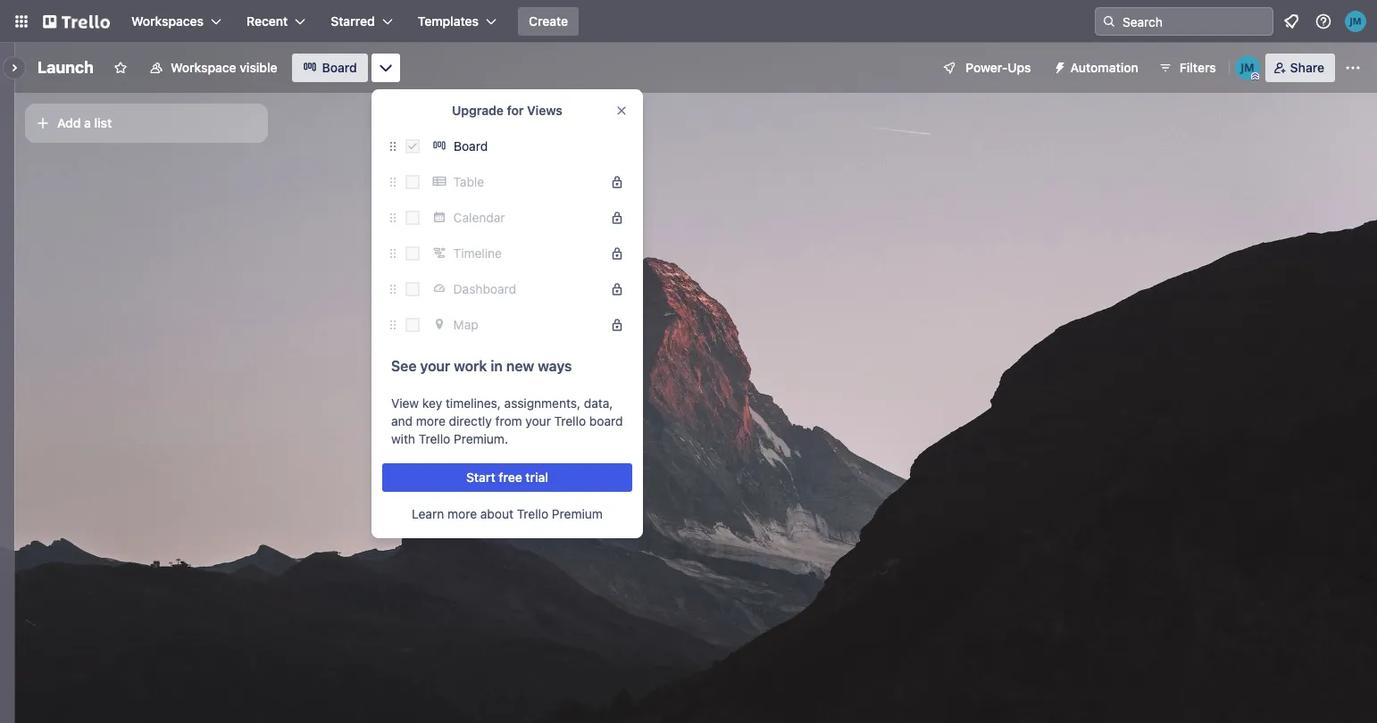 Task type: describe. For each thing, give the bounding box(es) containing it.
automation button
[[1046, 54, 1150, 82]]

automation
[[1071, 60, 1139, 75]]

1 vertical spatial trello
[[419, 432, 451, 447]]

more inside view key timelines, assignments, data, and more directly from your trello board with trello premium.
[[416, 414, 446, 429]]

in
[[491, 358, 503, 374]]

search image
[[1103, 14, 1117, 29]]

Board name text field
[[29, 54, 103, 82]]

start
[[466, 470, 496, 485]]

workspace
[[171, 60, 236, 75]]

back to home image
[[43, 7, 110, 36]]

upgrade for views
[[452, 103, 563, 118]]

see your work in new ways
[[391, 358, 572, 374]]

share
[[1291, 60, 1325, 75]]

upgrade
[[452, 103, 504, 118]]

see
[[391, 358, 417, 374]]

visible
[[240, 60, 278, 75]]

2 horizontal spatial trello
[[555, 414, 586, 429]]

view
[[391, 396, 419, 411]]

learn more about trello premium
[[412, 507, 603, 522]]

close popover image
[[615, 104, 629, 118]]

with
[[391, 432, 415, 447]]

show menu image
[[1345, 59, 1363, 77]]

premium
[[552, 507, 603, 522]]

work
[[454, 358, 487, 374]]

timelines,
[[446, 396, 501, 411]]

switch to… image
[[13, 13, 30, 30]]

power-ups button
[[930, 54, 1042, 82]]

key
[[423, 396, 442, 411]]

workspaces button
[[121, 7, 232, 36]]

launch
[[38, 58, 94, 77]]

recent button
[[236, 7, 317, 36]]

filters button
[[1153, 54, 1222, 82]]

ways
[[538, 358, 572, 374]]

starred button
[[320, 7, 404, 36]]

data,
[[584, 396, 613, 411]]

starred
[[331, 13, 375, 29]]

filters
[[1180, 60, 1217, 75]]

recent
[[247, 13, 288, 29]]

workspace visible button
[[138, 54, 288, 82]]

table
[[454, 174, 484, 189]]

0 notifications image
[[1281, 11, 1303, 32]]

assignments,
[[504, 396, 581, 411]]

1 vertical spatial jeremy miller (jeremymiller198) image
[[1235, 55, 1260, 80]]

view key timelines, assignments, data, and more directly from your trello board with trello premium.
[[391, 396, 623, 447]]

trial
[[526, 470, 549, 485]]

start free trial
[[466, 470, 549, 485]]

map
[[454, 317, 479, 332]]



Task type: vqa. For each thing, say whether or not it's contained in the screenshot.
Enter list title… text box
no



Task type: locate. For each thing, give the bounding box(es) containing it.
add a list button
[[25, 104, 268, 143]]

jeremy miller (jeremymiller198) image inside primary element
[[1346, 11, 1367, 32]]

your down assignments,
[[526, 414, 551, 429]]

0 horizontal spatial your
[[420, 358, 451, 374]]

open information menu image
[[1315, 13, 1333, 30]]

1 horizontal spatial jeremy miller (jeremymiller198) image
[[1346, 11, 1367, 32]]

power-ups
[[966, 60, 1032, 75]]

jeremy miller (jeremymiller198) image
[[1346, 11, 1367, 32], [1235, 55, 1260, 80]]

1 horizontal spatial your
[[526, 414, 551, 429]]

board link down "starred"
[[292, 54, 368, 82]]

0 horizontal spatial trello
[[419, 432, 451, 447]]

trello down assignments,
[[555, 414, 586, 429]]

add
[[57, 115, 81, 130]]

create
[[529, 13, 568, 29]]

more
[[416, 414, 446, 429], [448, 507, 477, 522]]

learn more about trello premium link
[[412, 506, 603, 524]]

power-
[[966, 60, 1008, 75]]

0 vertical spatial more
[[416, 414, 446, 429]]

learn
[[412, 507, 444, 522]]

templates
[[418, 13, 479, 29]]

more down key
[[416, 414, 446, 429]]

1 vertical spatial more
[[448, 507, 477, 522]]

ups
[[1008, 60, 1032, 75]]

start free trial link
[[382, 464, 633, 492]]

your
[[420, 358, 451, 374], [526, 414, 551, 429]]

customize views image
[[377, 59, 395, 77]]

list
[[94, 115, 112, 130]]

1 vertical spatial board
[[454, 138, 488, 154]]

1 horizontal spatial more
[[448, 507, 477, 522]]

1 vertical spatial your
[[526, 414, 551, 429]]

trello
[[555, 414, 586, 429], [419, 432, 451, 447], [517, 507, 549, 522]]

about
[[481, 507, 514, 522]]

workspace visible
[[171, 60, 278, 75]]

board for the right board link
[[454, 138, 488, 154]]

0 vertical spatial jeremy miller (jeremymiller198) image
[[1346, 11, 1367, 32]]

for
[[507, 103, 524, 118]]

0 horizontal spatial board
[[322, 60, 357, 75]]

sm image
[[1046, 54, 1071, 79]]

2 vertical spatial trello
[[517, 507, 549, 522]]

0 vertical spatial board link
[[292, 54, 368, 82]]

0 vertical spatial your
[[420, 358, 451, 374]]

and
[[391, 414, 413, 429]]

share button
[[1266, 54, 1336, 82]]

workspaces
[[131, 13, 204, 29]]

free
[[499, 470, 522, 485]]

new
[[506, 358, 534, 374]]

a
[[84, 115, 91, 130]]

trello right with
[[419, 432, 451, 447]]

0 horizontal spatial more
[[416, 414, 446, 429]]

add a list
[[57, 115, 112, 130]]

0 vertical spatial trello
[[555, 414, 586, 429]]

star or unstar board image
[[113, 61, 128, 75]]

Search field
[[1117, 8, 1273, 35]]

board
[[322, 60, 357, 75], [454, 138, 488, 154]]

calendar
[[454, 210, 505, 225]]

directly
[[449, 414, 492, 429]]

1 vertical spatial board link
[[427, 132, 633, 161]]

trello right about
[[517, 507, 549, 522]]

board for top board link
[[322, 60, 357, 75]]

1 horizontal spatial board link
[[427, 132, 633, 161]]

board
[[590, 414, 623, 429]]

board link
[[292, 54, 368, 82], [427, 132, 633, 161]]

board up table
[[454, 138, 488, 154]]

premium.
[[454, 432, 508, 447]]

jeremy miller (jeremymiller198) image right open information menu image
[[1346, 11, 1367, 32]]

this member is an admin of this board. image
[[1251, 72, 1259, 80]]

your inside view key timelines, assignments, data, and more directly from your trello board with trello premium.
[[526, 414, 551, 429]]

dashboard
[[454, 281, 516, 297]]

create button
[[518, 7, 579, 36]]

board link down for
[[427, 132, 633, 161]]

templates button
[[407, 7, 508, 36]]

views
[[527, 103, 563, 118]]

0 horizontal spatial jeremy miller (jeremymiller198) image
[[1235, 55, 1260, 80]]

jeremy miller (jeremymiller198) image right filters
[[1235, 55, 1260, 80]]

0 vertical spatial board
[[322, 60, 357, 75]]

0 horizontal spatial board link
[[292, 54, 368, 82]]

1 horizontal spatial board
[[454, 138, 488, 154]]

1 horizontal spatial trello
[[517, 507, 549, 522]]

from
[[495, 414, 522, 429]]

your right see
[[420, 358, 451, 374]]

timeline
[[454, 246, 502, 261]]

board left customize views image
[[322, 60, 357, 75]]

more right learn
[[448, 507, 477, 522]]

primary element
[[0, 0, 1378, 43]]



